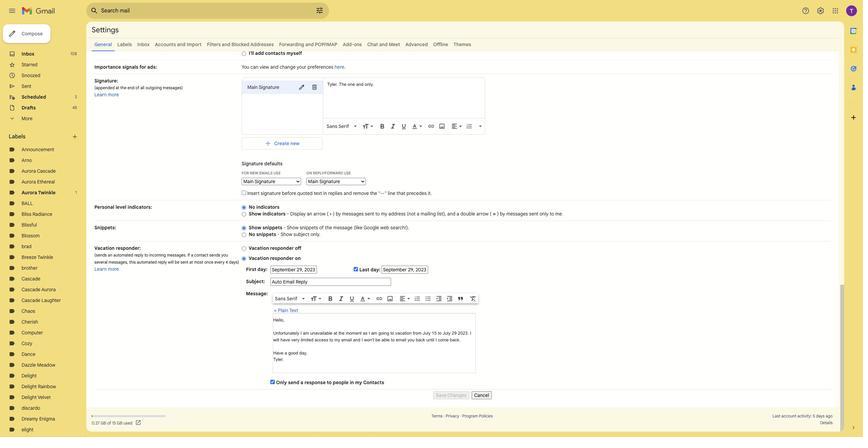 Task type: locate. For each thing, give the bounding box(es) containing it.
underline ‪(⌘u)‬ image for italic ‪(⌘i)‬ image at the left of page
[[349, 296, 356, 303]]

twinkle
[[38, 190, 56, 196], [37, 255, 53, 261]]

0 vertical spatial formatting options toolbar
[[325, 123, 485, 130]]

formatting options toolbar
[[325, 123, 485, 130], [273, 294, 479, 304]]

1 learn from the top
[[94, 92, 107, 98]]

1 vertical spatial will
[[273, 338, 279, 343]]

1 vertical spatial serif
[[287, 296, 297, 302]]

bold ‪(⌘b)‬ image left italic ‪(⌘i)‬ image at the left of page
[[327, 296, 334, 302]]

very
[[291, 338, 300, 343]]

labels right general link
[[117, 41, 132, 48]]

in right people
[[350, 380, 354, 386]]

navigation containing save changes
[[94, 390, 831, 400]]

at left most
[[189, 260, 193, 265]]

messages
[[342, 211, 364, 217], [507, 211, 528, 217]]

0 vertical spatial last
[[359, 267, 369, 273]]

main menu image
[[8, 7, 16, 15]]

delight rainbow link
[[22, 384, 56, 390]]

None checkbox
[[242, 191, 246, 195]]

sans serif option for topmost "formatting options" toolbar
[[325, 123, 353, 130]]

brad link
[[22, 244, 31, 250]]

1 learn more link from the top
[[94, 92, 119, 98]]

vacation responder off
[[249, 246, 301, 252]]

automated
[[113, 253, 133, 258], [137, 260, 157, 265]]

0 vertical spatial sans serif option
[[325, 123, 353, 130]]

0 horizontal spatial labels
[[9, 134, 25, 140]]

velvet
[[38, 395, 51, 401]]

learn
[[94, 92, 107, 98], [94, 266, 107, 273]]

1 horizontal spatial (
[[490, 211, 492, 217]]

0 vertical spatial learn more link
[[94, 92, 119, 98]]

send
[[288, 380, 299, 386]]

footer containing terms
[[86, 413, 839, 427]]

my left contacts
[[355, 380, 362, 386]]

1 horizontal spatial day:
[[371, 267, 381, 273]]

snippets for show subject only.
[[256, 232, 276, 238]]

i
[[301, 331, 302, 336], [369, 331, 370, 336], [470, 331, 471, 336], [362, 338, 363, 343], [436, 338, 437, 343]]

vacation up first day:
[[249, 256, 269, 262]]

snippets up vacation responder off
[[256, 232, 276, 238]]

will left have at bottom
[[273, 338, 279, 343]]

1 horizontal spatial reply
[[158, 260, 167, 265]]

1 horizontal spatial automated
[[137, 260, 157, 265]]

to left the me.
[[550, 211, 554, 217]]

sans serif option
[[325, 123, 353, 130], [274, 296, 301, 302]]

1 vertical spatial you
[[408, 338, 415, 343]]

1 arrow from the left
[[313, 211, 326, 217]]

learn inside vacation responder: (sends an automated reply to incoming messages. if a contact sends you several messages, this automated reply will be sent at most once every 4 days) learn more
[[94, 266, 107, 273]]

aurora for aurora ethereal
[[22, 179, 36, 185]]

tyler.
[[327, 82, 338, 87], [273, 357, 284, 363]]

and right list),
[[447, 211, 456, 217]]

1 vertical spatial sans serif option
[[274, 296, 301, 302]]

of for snippets
[[319, 225, 324, 231]]

1 more from the top
[[108, 92, 119, 98]]

new
[[290, 141, 300, 147]]

message
[[333, 225, 353, 231]]

1 vertical spatial labels
[[9, 134, 25, 140]]

inbox inside labels navigation
[[22, 51, 34, 57]]

forwarding and pop/imap link
[[279, 41, 338, 48]]

importance
[[94, 64, 121, 70]]

responder up vacation responder on
[[270, 246, 294, 252]]

link ‪(⌘k)‬ image
[[376, 296, 383, 302]]

i'll
[[249, 50, 254, 56]]

0 horizontal spatial day:
[[258, 267, 268, 273]]

0 horizontal spatial gb
[[101, 421, 106, 426]]

0 horizontal spatial ·
[[444, 414, 445, 419]]

snoozed link
[[22, 73, 40, 79]]

1 vertical spatial indicators
[[263, 211, 286, 217]]

2 vertical spatial of
[[107, 421, 111, 426]]

to inside vacation responder: (sends an automated reply to incoming messages. if a contact sends you several messages, this automated reply will be sent at most once every 4 days) learn more
[[144, 253, 148, 258]]

2 learn more link from the top
[[94, 266, 119, 273]]

1 vertical spatial numbered list ‪(⌘⇧7)‬ image
[[414, 296, 421, 302]]

only.
[[365, 82, 374, 87], [311, 232, 320, 238]]

underline ‪(⌘u)‬ image for italic ‪(⌘i)‬ icon
[[401, 123, 407, 130]]

15 up the 'until'
[[432, 331, 437, 336]]

1 delight from the top
[[22, 373, 37, 379]]

i left won't
[[362, 338, 363, 343]]

insert image image right link ‪(⌘k)‬ icon
[[387, 296, 394, 302]]

numbered list ‪(⌘⇧7)‬ image for the bulleted list ‪(⌘⇧8)‬ image
[[414, 296, 421, 302]]

a inside vacation responder: (sends an automated reply to incoming messages. if a contact sends you several messages, this automated reply will be sent at most once every 4 days) learn more
[[191, 253, 193, 258]]

policies
[[479, 414, 493, 419]]

chat and meet link
[[367, 41, 400, 48]]

more
[[22, 116, 33, 122]]

15 left used
[[112, 421, 116, 426]]

cascade aurora link
[[22, 287, 56, 293]]

1 horizontal spatial sans
[[327, 123, 337, 129]]

cascade laughter
[[22, 298, 61, 304]]

accounts and import link
[[155, 41, 202, 48]]

0 vertical spatial sans serif
[[327, 123, 349, 129]]

1 email from the left
[[342, 338, 352, 343]]

1 horizontal spatial labels
[[117, 41, 132, 48]]

48
[[72, 105, 77, 110]]

here
[[335, 64, 344, 70]]

insert image image for link ‪(⌘k)‬ icon
[[387, 296, 394, 302]]

and right "view"
[[270, 64, 279, 70]]

bold ‪(⌘b)‬ image for italic ‪(⌘i)‬ image at the left of page
[[327, 296, 334, 302]]

create new
[[274, 141, 300, 147]]

0 vertical spatial labels
[[117, 41, 132, 48]]

of left the "all"
[[135, 85, 139, 90]]

indicators for no
[[256, 204, 279, 210]]

- up vacation responder off
[[277, 232, 280, 238]]

hello,
[[273, 318, 285, 323]]

underline ‪(⌘u)‬ image
[[401, 123, 407, 130], [349, 296, 356, 303]]

i up 'limited'
[[301, 331, 302, 336]]

indicators down signature
[[256, 204, 279, 210]]

an inside vacation responder: (sends an automated reply to incoming messages. if a contact sends you several messages, this automated reply will be sent at most once every 4 days) learn more
[[108, 253, 112, 258]]

personal
[[94, 204, 114, 210]]

labels inside navigation
[[9, 134, 25, 140]]

at right unavailable
[[334, 331, 337, 336]]

1 vertical spatial learn
[[94, 266, 107, 273]]

indent less ‪(⌘[)‬ image
[[436, 296, 443, 302]]

1 vertical spatial of
[[319, 225, 324, 231]]

twinkle right breeze
[[37, 255, 53, 261]]

show
[[249, 211, 261, 217], [249, 225, 261, 231], [287, 225, 299, 231], [281, 232, 292, 238]]

sent link
[[22, 83, 31, 89]]

0 horizontal spatial sans serif
[[275, 296, 297, 302]]

delight for delight rainbow
[[22, 384, 37, 390]]

0 vertical spatial of
[[135, 85, 139, 90]]

quote ‪(⌘⇧9)‬ image
[[457, 296, 464, 302]]

0 vertical spatial automated
[[113, 253, 133, 258]]

1 vertical spatial be
[[376, 338, 380, 343]]

0 vertical spatial bold ‪(⌘b)‬ image
[[379, 123, 386, 130]]

serif for sans serif "option" associated with bottommost "formatting options" toolbar
[[287, 296, 297, 302]]

me.
[[555, 211, 563, 217]]

in right text
[[323, 191, 327, 197]]

gb
[[101, 421, 106, 426], [117, 421, 122, 426]]

1 vertical spatial responder
[[270, 256, 294, 262]]

come
[[438, 338, 449, 343]]

navigation
[[94, 390, 831, 400]]

snippets up no snippets - show subject only. at the left bottom of the page
[[263, 225, 282, 231]]

to left incoming
[[144, 253, 148, 258]]

labels navigation
[[0, 22, 86, 438]]

only send a response to people in my contacts
[[276, 380, 384, 386]]

last inside last account activity: 5 days ago details
[[773, 414, 781, 419]]

bliss
[[22, 211, 31, 218]]

2 by from the left
[[500, 211, 505, 217]]

access
[[315, 338, 328, 343]]

will
[[168, 260, 174, 265], [273, 338, 279, 343]]

tab list
[[844, 22, 863, 413]]

sans for sans serif "option" associated with topmost "formatting options" toolbar
[[327, 123, 337, 129]]

show right 'show snippets' option
[[249, 225, 261, 231]]

0 vertical spatial more
[[108, 92, 119, 98]]

0 vertical spatial you
[[221, 253, 228, 258]]

0 vertical spatial an
[[307, 211, 312, 217]]

by right the »
[[500, 211, 505, 217]]

learn more link for (appended
[[94, 92, 119, 98]]

no right 'no snippets' radio
[[249, 232, 255, 238]]

use down defaults
[[274, 171, 281, 176]]

of right 0.27
[[107, 421, 111, 426]]

bold ‪(⌘b)‬ image for italic ‪(⌘i)‬ icon
[[379, 123, 386, 130]]

cascade link
[[22, 276, 40, 282]]

create
[[274, 141, 289, 147]]

inbox link right "labels" link
[[137, 41, 150, 48]]

labels down more in the top left of the page
[[9, 134, 25, 140]]

delight down dazzle
[[22, 373, 37, 379]]

·
[[444, 414, 445, 419], [460, 414, 461, 419]]

1 horizontal spatial email
[[396, 338, 406, 343]]

0 horizontal spatial you
[[221, 253, 228, 258]]

1 horizontal spatial an
[[307, 211, 312, 217]]

0 vertical spatial underline ‪(⌘u)‬ image
[[401, 123, 407, 130]]

privacy link
[[446, 414, 459, 419]]

1 horizontal spatial insert image image
[[439, 123, 445, 130]]

0 vertical spatial no
[[249, 204, 255, 210]]

tyler. left the
[[327, 82, 338, 87]]

cascade up the ethereal at the left of the page
[[37, 168, 56, 174]]

1 horizontal spatial ·
[[460, 414, 461, 419]]

2 arrow from the left
[[477, 211, 489, 217]]

numbered list ‪(⌘⇧7)‬ image left the bulleted list ‪(⌘⇧8)‬ image
[[414, 296, 421, 302]]

sends
[[209, 253, 220, 258]]

twinkle for aurora twinkle
[[38, 190, 56, 196]]

0 vertical spatial inbox link
[[137, 41, 150, 48]]

to right the going in the bottom of the page
[[391, 331, 394, 336]]

numbered list ‪(⌘⇧7)‬ image for more formatting options "image"
[[466, 123, 473, 130]]

2 email from the left
[[396, 338, 406, 343]]

to
[[376, 211, 380, 217], [550, 211, 554, 217], [144, 253, 148, 258], [391, 331, 394, 336], [438, 331, 442, 336], [330, 338, 333, 343], [391, 338, 395, 343], [327, 380, 332, 386]]

0 horizontal spatial am
[[303, 331, 309, 336]]

use right reply/forward on the left
[[344, 171, 351, 176]]

blossom link
[[22, 233, 40, 239]]

learn more link down 'several' at left
[[94, 266, 119, 273]]

day: for first day:
[[258, 267, 268, 273]]

0 vertical spatial at
[[116, 85, 119, 90]]

0 vertical spatial be
[[175, 260, 179, 265]]

an right display
[[307, 211, 312, 217]]

0 vertical spatial my
[[381, 211, 387, 217]]

1 vertical spatial reply
[[158, 260, 167, 265]]

1 vertical spatial more
[[108, 266, 119, 273]]

a left good
[[285, 351, 287, 356]]

2 learn from the top
[[94, 266, 107, 273]]

None search field
[[86, 3, 329, 19]]

2 more from the top
[[108, 266, 119, 273]]

tyler. inside have a good day, tyler.
[[273, 357, 284, 363]]

1 vertical spatial twinkle
[[37, 255, 53, 261]]

1 am from the left
[[303, 331, 309, 336]]

day:
[[258, 267, 268, 273], [371, 267, 381, 273]]

aurora up ball
[[22, 190, 37, 196]]

radiance
[[33, 211, 52, 218]]

underline ‪(⌘u)‬ image right italic ‪(⌘i)‬ icon
[[401, 123, 407, 130]]

learn more link
[[94, 92, 119, 98], [94, 266, 119, 273]]

0 horizontal spatial tyler.
[[273, 357, 284, 363]]

themes link
[[454, 41, 471, 48]]

to up come
[[438, 331, 442, 336]]

3 delight from the top
[[22, 395, 37, 401]]

(appended
[[94, 85, 115, 90]]

vacation up the (sends
[[94, 246, 115, 252]]

delight down delight "link"
[[22, 384, 37, 390]]

you can view and change your preferences here .
[[242, 64, 346, 70]]

) right the ›
[[333, 211, 335, 217]]

0 horizontal spatial email
[[342, 338, 352, 343]]

0 vertical spatial sans
[[327, 123, 337, 129]]

more formatting options image
[[477, 123, 484, 130]]

the left moment
[[339, 331, 345, 336]]

changes
[[448, 393, 467, 399]]

and left import
[[177, 41, 186, 48]]

numbered list ‪(⌘⇧7)‬ image
[[466, 123, 473, 130], [414, 296, 421, 302]]

no for no snippets - show subject only.
[[249, 232, 255, 238]]

2 vertical spatial delight
[[22, 395, 37, 401]]

inbox for the rightmost inbox link
[[137, 41, 150, 48]]

by right the ›
[[336, 211, 341, 217]]

remove formatting ‪(⌘\)‬ image
[[470, 296, 477, 302]]

you down from
[[408, 338, 415, 343]]

2 responder from the top
[[270, 256, 294, 262]]

am up won't
[[371, 331, 377, 336]]

unavailable
[[310, 331, 333, 336]]

1 vertical spatial at
[[189, 260, 193, 265]]

show left subject
[[281, 232, 292, 238]]

responder
[[270, 246, 294, 252], [270, 256, 294, 262]]

1 horizontal spatial july
[[443, 331, 451, 336]]

gb right 0.27
[[101, 421, 106, 426]]

more
[[108, 92, 119, 98], [108, 266, 119, 273]]

reply down incoming
[[158, 260, 167, 265]]

am
[[303, 331, 309, 336], [371, 331, 377, 336]]

0 horizontal spatial insert image image
[[387, 296, 394, 302]]

an right the (sends
[[108, 253, 112, 258]]

1 use from the left
[[274, 171, 281, 176]]

2 horizontal spatial of
[[319, 225, 324, 231]]

bliss radiance
[[22, 211, 52, 218]]

gb left used
[[117, 421, 122, 426]]

my right access
[[334, 338, 340, 343]]

will down messages.
[[168, 260, 174, 265]]

2 ) from the left
[[497, 211, 499, 217]]

show right 'show indicators' radio
[[249, 211, 261, 217]]

cascade down cascade link
[[22, 287, 40, 293]]

0 horizontal spatial sans serif option
[[274, 296, 301, 302]]

of left message
[[319, 225, 324, 231]]

and inside "text box"
[[356, 82, 364, 87]]

1 horizontal spatial tyler.
[[327, 82, 338, 87]]

0 horizontal spatial will
[[168, 260, 174, 265]]

vacation right vacation responder off radio
[[249, 246, 269, 252]]

last right last day: option
[[359, 267, 369, 273]]

messages up (like on the bottom left of the page
[[342, 211, 364, 217]]

footer
[[86, 413, 839, 427]]

bold ‪(⌘b)‬ image
[[379, 123, 386, 130], [327, 296, 334, 302]]

gmail image
[[22, 4, 58, 18]]

at inside vacation responder: (sends an automated reply to incoming messages. if a contact sends you several messages, this automated reply will be sent at most once every 4 days) learn more
[[189, 260, 193, 265]]

for new emails use
[[242, 171, 281, 176]]

automated down incoming
[[137, 260, 157, 265]]

2 horizontal spatial at
[[334, 331, 337, 336]]

indicators down no indicators
[[263, 211, 286, 217]]

of inside signature: (appended at the end of all outgoing messages) learn more
[[135, 85, 139, 90]]

1 horizontal spatial you
[[408, 338, 415, 343]]

responder for on
[[270, 256, 294, 262]]

delight for delight velvet
[[22, 395, 37, 401]]

0 horizontal spatial sans
[[275, 296, 286, 302]]

be left "able"
[[376, 338, 380, 343]]

1 vertical spatial automated
[[137, 260, 157, 265]]

cascade for cascade aurora
[[22, 287, 40, 293]]

you inside unfortunately i am unavailable at the moment as i am going to vacation from july 15 to july 29 2023. i will have very limited access to my email and i won't be able to email you back until i come back.
[[408, 338, 415, 343]]

defaults
[[264, 161, 283, 167]]

ads:
[[147, 64, 157, 70]]

arrow left the »
[[477, 211, 489, 217]]

advanced
[[406, 41, 428, 48]]

1 horizontal spatial use
[[344, 171, 351, 176]]

inbox right "labels" link
[[137, 41, 150, 48]]

No snippets radio
[[242, 233, 246, 238]]

vacation inside vacation responder: (sends an automated reply to incoming messages. if a contact sends you several messages, this automated reply will be sent at most once every 4 days) learn more
[[94, 246, 115, 252]]

2 delight from the top
[[22, 384, 37, 390]]

1 horizontal spatial my
[[355, 380, 362, 386]]

( left the ›
[[327, 211, 329, 217]]

precedes
[[407, 191, 427, 197]]

1 horizontal spatial underline ‪(⌘u)‬ image
[[401, 123, 407, 130]]

you
[[221, 253, 228, 258], [408, 338, 415, 343]]

1 vertical spatial learn more link
[[94, 266, 119, 273]]

sans serif
[[327, 123, 349, 129], [275, 296, 297, 302]]

0 horizontal spatial inbox link
[[22, 51, 34, 57]]

inbox up starred link
[[22, 51, 34, 57]]

learn down (appended
[[94, 92, 107, 98]]

1 vertical spatial inbox
[[22, 51, 34, 57]]

more down (appended
[[108, 92, 119, 98]]

no right no indicators option
[[249, 204, 255, 210]]

scheduled
[[22, 94, 46, 100]]

0 vertical spatial 15
[[432, 331, 437, 336]]

insert image image
[[439, 123, 445, 130], [387, 296, 394, 302]]

Show snippets radio
[[242, 226, 246, 231]]

0 vertical spatial responder
[[270, 246, 294, 252]]

delight up discardo link at left
[[22, 395, 37, 401]]

addresses
[[251, 41, 274, 48]]

1 no from the top
[[249, 204, 255, 210]]

1 vertical spatial delight
[[22, 384, 37, 390]]

arrow left the ›
[[313, 211, 326, 217]]

main signature
[[247, 84, 279, 90]]

signature up new
[[242, 161, 263, 167]]

0 vertical spatial indicators
[[256, 204, 279, 210]]

numbered list ‪(⌘⇧7)‬ image left more formatting options "image"
[[466, 123, 473, 130]]

1 horizontal spatial in
[[350, 380, 354, 386]]

sent up google
[[365, 211, 374, 217]]

day: for last day:
[[371, 267, 381, 273]]

and
[[177, 41, 186, 48], [222, 41, 230, 48], [305, 41, 314, 48], [379, 41, 388, 48], [270, 64, 279, 70], [356, 82, 364, 87], [344, 191, 352, 197], [447, 211, 456, 217], [353, 338, 361, 343]]

labels for labels heading
[[9, 134, 25, 140]]

1 horizontal spatial only.
[[365, 82, 374, 87]]

0 horizontal spatial )
[[333, 211, 335, 217]]

days)
[[229, 260, 239, 265]]

0 horizontal spatial at
[[116, 85, 119, 90]]

0 vertical spatial reply
[[134, 253, 143, 258]]

formatting options toolbar down tyler. the one and only. "text box"
[[325, 123, 485, 130]]

1 horizontal spatial gb
[[117, 421, 122, 426]]

unfortunately i am unavailable at the moment as i am going to vacation from july 15 to july 29 2023. i will have very limited access to my email and i won't be able to email you back until i come back.
[[273, 331, 471, 343]]

1 horizontal spatial sans serif option
[[325, 123, 353, 130]]

at right (appended
[[116, 85, 119, 90]]

0 horizontal spatial serif
[[287, 296, 297, 302]]

1 responder from the top
[[270, 246, 294, 252]]

Signature text field
[[327, 81, 482, 115]]

and right one
[[356, 82, 364, 87]]

1 horizontal spatial sent
[[365, 211, 374, 217]]

2 no from the top
[[249, 232, 255, 238]]

be inside unfortunately i am unavailable at the moment as i am going to vacation from july 15 to july 29 2023. i will have very limited access to my email and i won't be able to email you back until i come back.
[[376, 338, 380, 343]]

ons
[[354, 41, 362, 48]]

0 horizontal spatial sent
[[181, 260, 188, 265]]

chaos link
[[22, 309, 35, 315]]

2 · from the left
[[460, 414, 461, 419]]

bulleted list ‪(⌘⇧8)‬ image
[[425, 296, 432, 302]]

· right privacy link on the right bottom
[[460, 414, 461, 419]]

forwarding and pop/imap
[[279, 41, 338, 48]]

blocked
[[232, 41, 249, 48]]

the inside signature: (appended at the end of all outgoing messages) learn more
[[120, 85, 126, 90]]

outgoing
[[145, 85, 162, 90]]

1 horizontal spatial inbox
[[137, 41, 150, 48]]

sent down if on the bottom left
[[181, 260, 188, 265]]

preferences
[[308, 64, 334, 70]]

twinkle for breeze twinkle
[[37, 255, 53, 261]]

0 vertical spatial numbered list ‪(⌘⇧7)‬ image
[[466, 123, 473, 130]]

indicators for show
[[263, 211, 286, 217]]

elight link
[[22, 427, 33, 433]]

· right terms link
[[444, 414, 445, 419]]

i'll add contacts myself
[[249, 50, 302, 56]]

1 horizontal spatial serif
[[339, 123, 349, 129]]

dance link
[[22, 352, 35, 358]]

you up 4
[[221, 253, 228, 258]]

1 horizontal spatial at
[[189, 260, 193, 265]]

0 horizontal spatial last
[[359, 267, 369, 273]]

sans serif for italic ‪(⌘i)‬ image at the left of page
[[275, 296, 297, 302]]

aurora up aurora twinkle
[[22, 179, 36, 185]]

0 horizontal spatial in
[[323, 191, 327, 197]]

0 horizontal spatial my
[[334, 338, 340, 343]]

day: right last day: option
[[371, 267, 381, 273]]

a right if on the bottom left
[[191, 253, 193, 258]]

automated down responder:
[[113, 253, 133, 258]]

italic ‪(⌘i)‬ image
[[390, 123, 397, 130]]

Vacation responder text field
[[273, 317, 476, 370]]

1 ( from the left
[[327, 211, 329, 217]]

a right (not at the top
[[417, 211, 420, 217]]

importance signals for ads:
[[94, 64, 157, 70]]

remove
[[353, 191, 369, 197]]

1 vertical spatial underline ‪(⌘u)‬ image
[[349, 296, 356, 303]]

labels heading
[[9, 134, 71, 140]]

0 horizontal spatial numbered list ‪(⌘⇧7)‬ image
[[414, 296, 421, 302]]

more down messages,
[[108, 266, 119, 273]]



Task type: describe. For each thing, give the bounding box(es) containing it.
dreamy enigma link
[[22, 417, 55, 423]]

2 am from the left
[[371, 331, 377, 336]]

cancel button
[[472, 392, 492, 400]]

1 vertical spatial formatting options toolbar
[[273, 294, 479, 304]]

offline link
[[433, 41, 448, 48]]

meet
[[389, 41, 400, 48]]

you inside vacation responder: (sends an automated reply to incoming messages. if a contact sends you several messages, this automated reply will be sent at most once every 4 days) learn more
[[221, 253, 228, 258]]

show up no snippets - show subject only. at the left bottom of the page
[[287, 225, 299, 231]]

offline
[[433, 41, 448, 48]]

accounts and import
[[155, 41, 202, 48]]

aurora for aurora cascade
[[22, 168, 36, 174]]

1 gb from the left
[[101, 421, 106, 426]]

Search mail text field
[[101, 7, 297, 14]]

will inside vacation responder: (sends an automated reply to incoming messages. if a contact sends you several messages, this automated reply will be sent at most once every 4 days) learn more
[[168, 260, 174, 265]]

learn more link for responder:
[[94, 266, 119, 273]]

signals
[[122, 64, 138, 70]]

italic ‪(⌘i)‬ image
[[338, 296, 345, 302]]

a inside have a good day, tyler.
[[285, 351, 287, 356]]

1 by from the left
[[336, 211, 341, 217]]

aurora up laughter
[[41, 287, 56, 293]]

aurora twinkle link
[[22, 190, 56, 196]]

line
[[388, 191, 396, 197]]

Vacation responder on radio
[[242, 257, 246, 262]]

scheduled link
[[22, 94, 46, 100]]

search mail image
[[88, 5, 101, 17]]

here link
[[335, 64, 344, 70]]

- for show subject only.
[[277, 232, 280, 238]]

Show indicators radio
[[242, 212, 246, 217]]

indent more ‪(⌘])‬ image
[[447, 296, 453, 302]]

15 inside unfortunately i am unavailable at the moment as i am going to vacation from july 15 to july 29 2023. i will have very limited access to my email and i won't be able to email you back until i come back.
[[432, 331, 437, 336]]

google
[[364, 225, 379, 231]]

2 july from the left
[[443, 331, 451, 336]]

0 horizontal spatial only.
[[311, 232, 320, 238]]

vacation for vacation responder off
[[249, 246, 269, 252]]

breeze twinkle link
[[22, 255, 53, 261]]

text
[[314, 191, 322, 197]]

signature defaults
[[242, 161, 283, 167]]

No indicators radio
[[242, 205, 246, 210]]

aurora cascade link
[[22, 168, 56, 174]]

have
[[273, 351, 284, 356]]

I'll add contacts myself radio
[[242, 51, 246, 56]]

of for end
[[135, 85, 139, 90]]

1 · from the left
[[444, 414, 445, 419]]

29
[[452, 331, 457, 336]]

the left "-
[[370, 191, 377, 197]]

advanced search options image
[[313, 4, 326, 17]]

program policies link
[[462, 414, 493, 419]]

1 ) from the left
[[333, 211, 335, 217]]

the inside unfortunately i am unavailable at the moment as i am going to vacation from july 15 to july 29 2023. i will have very limited access to my email and i won't be able to email you back until i come back.
[[339, 331, 345, 336]]

terms link
[[432, 414, 443, 419]]

computer
[[22, 330, 43, 336]]

inbox for the bottom inbox link
[[22, 51, 34, 57]]

2 ( from the left
[[490, 211, 492, 217]]

to right access
[[330, 338, 333, 343]]

unfortunately
[[273, 331, 299, 336]]

sent inside vacation responder: (sends an automated reply to incoming messages. if a contact sends you several messages, this automated reply will be sent at most once every 4 days) learn more
[[181, 260, 188, 265]]

cherish
[[22, 319, 38, 325]]

more button
[[0, 113, 81, 124]]

vacation for vacation responder: (sends an automated reply to incoming messages. if a contact sends you several messages, this automated reply will be sent at most once every 4 days) learn more
[[94, 246, 115, 252]]

able
[[382, 338, 390, 343]]

to right "able"
[[391, 338, 395, 343]]

import
[[187, 41, 202, 48]]

chaos
[[22, 309, 35, 315]]

and inside unfortunately i am unavailable at the moment as i am going to vacation from july 15 to july 29 2023. i will have very limited access to my email and i won't be able to email you back until i come back.
[[353, 338, 361, 343]]

cascade for cascade link
[[22, 276, 40, 282]]

sans for sans serif "option" associated with bottommost "formatting options" toolbar
[[275, 296, 286, 302]]

Last day: text field
[[382, 266, 428, 274]]

0 horizontal spatial of
[[107, 421, 111, 426]]

good
[[288, 351, 298, 356]]

going
[[379, 331, 389, 336]]

delight for delight "link"
[[22, 373, 37, 379]]

last for last day:
[[359, 267, 369, 273]]

Subject text field
[[271, 278, 391, 286]]

terms · privacy · program policies
[[432, 414, 493, 419]]

a right send
[[301, 380, 303, 386]]

from
[[413, 331, 422, 336]]

First day: text field
[[271, 266, 317, 274]]

0 horizontal spatial automated
[[113, 253, 133, 258]]

cascade laughter link
[[22, 298, 61, 304]]

sans serif option for bottommost "formatting options" toolbar
[[274, 296, 301, 302]]

details
[[821, 421, 833, 426]]

double
[[461, 211, 475, 217]]

once
[[204, 260, 213, 265]]

add-
[[343, 41, 354, 48]]

- for display an arrow (
[[287, 211, 289, 217]]

1 vertical spatial signature
[[242, 161, 263, 167]]

a left double
[[457, 211, 459, 217]]

more inside signature: (appended at the end of all outgoing messages) learn more
[[108, 92, 119, 98]]

at inside unfortunately i am unavailable at the moment as i am going to vacation from july 15 to july 29 2023. i will have very limited access to my email and i won't be able to email you back until i come back.
[[334, 331, 337, 336]]

responder for off
[[270, 246, 294, 252]]

settings
[[92, 25, 119, 34]]

address
[[389, 211, 406, 217]]

dazzle meadow link
[[22, 363, 55, 369]]

indicators:
[[128, 204, 152, 210]]

sans serif for italic ‪(⌘i)‬ icon
[[327, 123, 349, 129]]

personal level indicators:
[[94, 204, 152, 210]]

Only send a response to people in my Contacts checkbox
[[271, 380, 275, 385]]

snippets for show snippets of the message (like google web search!).
[[263, 225, 282, 231]]

filters and blocked addresses
[[207, 41, 274, 48]]

aurora cascade
[[22, 168, 56, 174]]

1 vertical spatial in
[[350, 380, 354, 386]]

vacation for vacation responder on
[[249, 256, 269, 262]]

more inside vacation responder: (sends an automated reply to incoming messages. if a contact sends you several messages, this automated reply will be sent at most once every 4 days) learn more
[[108, 266, 119, 273]]

0.27
[[92, 421, 100, 426]]

compose button
[[3, 24, 51, 43]]

program
[[462, 414, 478, 419]]

on
[[306, 171, 312, 176]]

link ‪(⌘k)‬ image
[[428, 123, 435, 130]]

Vacation responder off radio
[[242, 246, 246, 252]]

(not
[[407, 211, 416, 217]]

5
[[813, 414, 815, 419]]

vacation responder on
[[249, 256, 301, 262]]

- left line
[[383, 191, 385, 197]]

ball link
[[22, 201, 33, 207]]

on reply/forward use
[[306, 171, 351, 176]]

- for show snippets of the message (like google web search!).
[[284, 225, 286, 231]]

insert image image for link ‪(⌘k)‬ image
[[439, 123, 445, 130]]

arno
[[22, 157, 32, 164]]

tyler. inside "text box"
[[327, 82, 338, 87]]

0 vertical spatial signature
[[259, 84, 279, 90]]

1 messages from the left
[[342, 211, 364, 217]]

to up google
[[376, 211, 380, 217]]

day,
[[299, 351, 307, 356]]

support image
[[802, 7, 810, 15]]

ball
[[22, 201, 33, 207]]

i right 2023.
[[470, 331, 471, 336]]

and right the filters
[[222, 41, 230, 48]]

signature:
[[94, 78, 118, 84]]

last for last account activity: 5 days ago details
[[773, 414, 781, 419]]

messages)
[[163, 85, 183, 90]]

2 horizontal spatial sent
[[529, 211, 539, 217]]

1 vertical spatial inbox link
[[22, 51, 34, 57]]

elight
[[22, 427, 33, 433]]

dance
[[22, 352, 35, 358]]

my inside unfortunately i am unavailable at the moment as i am going to vacation from july 15 to july 29 2023. i will have very limited access to my email and i won't be able to email you back until i come back.
[[334, 338, 340, 343]]

add-ons
[[343, 41, 362, 48]]

show snippets - show snippets of the message (like google web search!).
[[249, 225, 409, 231]]

snoozed
[[22, 73, 40, 79]]

and left pop/imap
[[305, 41, 314, 48]]

insert signature before quoted text in replies and remove the "--" line that precedes it.
[[246, 191, 432, 197]]

to left people
[[327, 380, 332, 386]]

blissful
[[22, 222, 37, 228]]

privacy
[[446, 414, 459, 419]]

labels for "labels" link
[[117, 41, 132, 48]]

1 horizontal spatial inbox link
[[137, 41, 150, 48]]

2 gb from the left
[[117, 421, 122, 426]]

1 vertical spatial 15
[[112, 421, 116, 426]]

advanced link
[[406, 41, 428, 48]]

i right the 'until'
[[436, 338, 437, 343]]

general
[[94, 41, 112, 48]]

2 use from the left
[[344, 171, 351, 176]]

0 horizontal spatial reply
[[134, 253, 143, 258]]

.
[[344, 64, 346, 70]]

follow link to manage storage image
[[135, 420, 142, 427]]

and right chat
[[379, 41, 388, 48]]

settings image
[[817, 7, 825, 15]]

i right as
[[369, 331, 370, 336]]

first day:
[[246, 267, 268, 273]]

0.27 gb of 15 gb used
[[92, 421, 132, 426]]

if
[[188, 253, 190, 258]]

will inside unfortunately i am unavailable at the moment as i am going to vacation from july 15 to july 29 2023. i will have very limited access to my email and i won't be able to email you back until i come back.
[[273, 338, 279, 343]]

2 messages from the left
[[507, 211, 528, 217]]

be inside vacation responder: (sends an automated reply to incoming messages. if a contact sends you several messages, this automated reply will be sent at most once every 4 days) learn more
[[175, 260, 179, 265]]

for
[[242, 171, 249, 176]]

only
[[540, 211, 549, 217]]

the down the ›
[[325, 225, 332, 231]]

delight velvet link
[[22, 395, 51, 401]]

create new button
[[242, 138, 323, 150]]

cascade for cascade laughter
[[22, 298, 40, 304]]

only. inside "text box"
[[365, 82, 374, 87]]

2 horizontal spatial my
[[381, 211, 387, 217]]

1
[[75, 190, 77, 195]]

arno link
[[22, 157, 32, 164]]

and right replies
[[344, 191, 352, 197]]

learn inside signature: (appended at the end of all outgoing messages) learn more
[[94, 92, 107, 98]]

starred link
[[22, 62, 38, 68]]

1 july from the left
[[423, 331, 431, 336]]

sent
[[22, 83, 31, 89]]

dreamy enigma
[[22, 417, 55, 423]]

chat and meet
[[367, 41, 400, 48]]

no for no indicators
[[249, 204, 255, 210]]

at inside signature: (appended at the end of all outgoing messages) learn more
[[116, 85, 119, 90]]

cozy
[[22, 341, 32, 347]]

aurora for aurora twinkle
[[22, 190, 37, 196]]

snippets up subject
[[300, 225, 318, 231]]

chat
[[367, 41, 378, 48]]

dreamy
[[22, 417, 38, 423]]

ago
[[826, 414, 833, 419]]

0 vertical spatial in
[[323, 191, 327, 197]]

have
[[281, 338, 290, 343]]

have a good day, tyler.
[[273, 351, 307, 363]]

serif for sans serif "option" associated with topmost "formatting options" toolbar
[[339, 123, 349, 129]]

Last day: checkbox
[[354, 267, 358, 272]]



Task type: vqa. For each thing, say whether or not it's contained in the screenshot.
In to the top
yes



